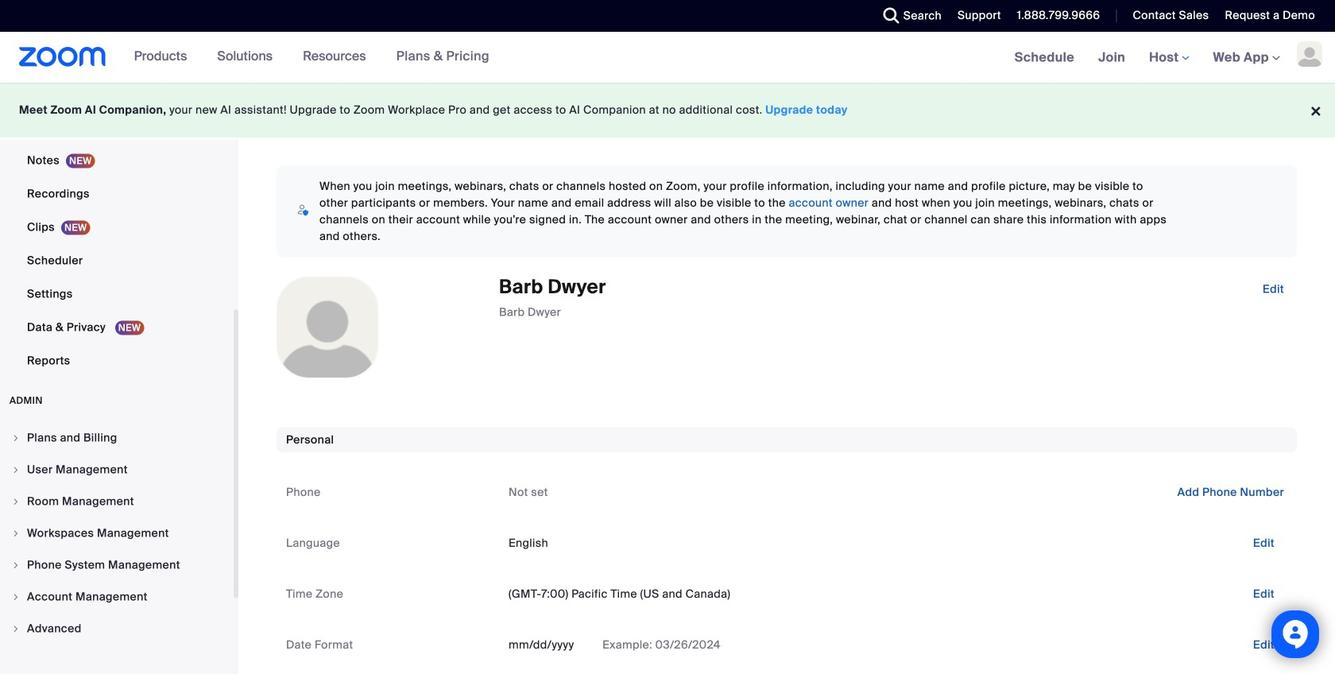Task type: describe. For each thing, give the bounding box(es) containing it.
4 menu item from the top
[[0, 518, 234, 549]]

side navigation navigation
[[0, 0, 239, 674]]

meetings navigation
[[1003, 32, 1336, 84]]

profile picture image
[[1298, 41, 1323, 67]]

6 menu item from the top
[[0, 582, 234, 612]]

right image for fifth menu item from the bottom of the admin menu menu
[[11, 497, 21, 507]]

1 menu item from the top
[[0, 423, 234, 453]]

user photo image
[[278, 278, 378, 378]]

2 right image from the top
[[11, 529, 21, 538]]



Task type: locate. For each thing, give the bounding box(es) containing it.
edit user photo image
[[315, 320, 340, 335]]

banner
[[0, 32, 1336, 84]]

right image
[[11, 465, 21, 475], [11, 497, 21, 507], [11, 561, 21, 570], [11, 592, 21, 602], [11, 624, 21, 634]]

5 right image from the top
[[11, 624, 21, 634]]

menu item
[[0, 423, 234, 453], [0, 455, 234, 485], [0, 487, 234, 517], [0, 518, 234, 549], [0, 550, 234, 580], [0, 582, 234, 612], [0, 614, 234, 644]]

1 right image from the top
[[11, 465, 21, 475]]

personal menu menu
[[0, 0, 234, 378]]

5 menu item from the top
[[0, 550, 234, 580]]

1 right image from the top
[[11, 433, 21, 443]]

product information navigation
[[122, 32, 502, 83]]

1 vertical spatial right image
[[11, 529, 21, 538]]

3 menu item from the top
[[0, 487, 234, 517]]

right image
[[11, 433, 21, 443], [11, 529, 21, 538]]

zoom logo image
[[19, 47, 106, 67]]

right image for 6th menu item
[[11, 592, 21, 602]]

7 menu item from the top
[[0, 614, 234, 644]]

2 right image from the top
[[11, 497, 21, 507]]

right image for 1st menu item from the bottom
[[11, 624, 21, 634]]

0 vertical spatial right image
[[11, 433, 21, 443]]

right image for third menu item from the bottom
[[11, 561, 21, 570]]

2 menu item from the top
[[0, 455, 234, 485]]

admin menu menu
[[0, 423, 234, 646]]

right image for sixth menu item from the bottom of the admin menu menu
[[11, 465, 21, 475]]

footer
[[0, 83, 1336, 138]]

4 right image from the top
[[11, 592, 21, 602]]

3 right image from the top
[[11, 561, 21, 570]]



Task type: vqa. For each thing, say whether or not it's contained in the screenshot.
1st right icon from the top
yes



